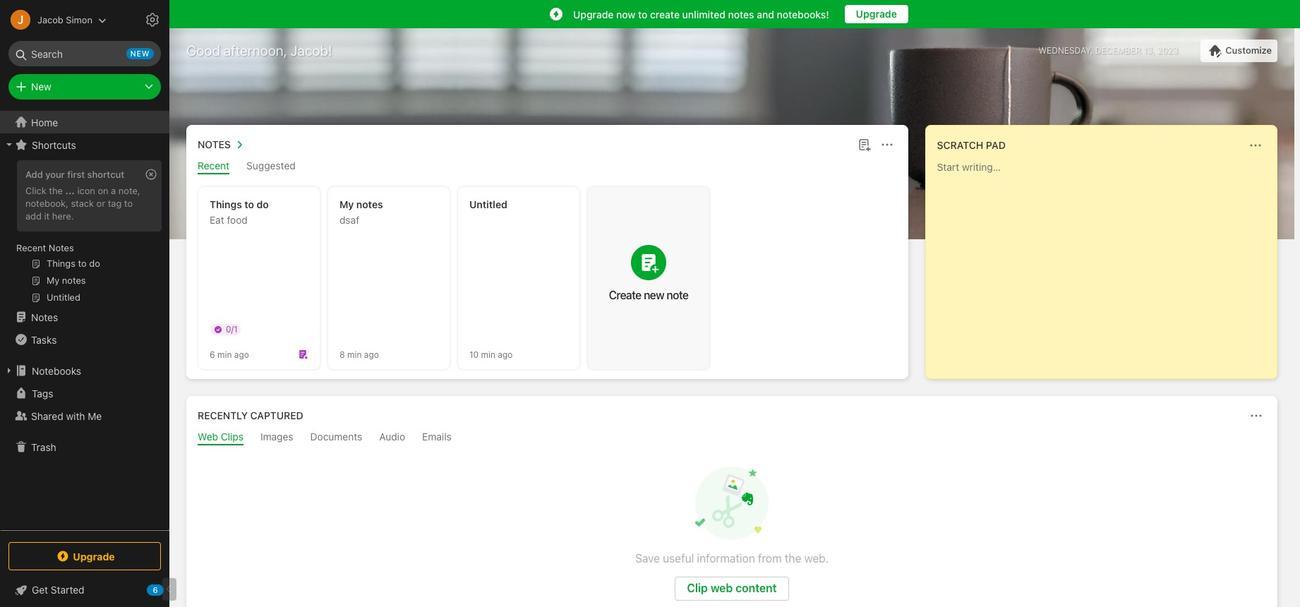 Task type: vqa. For each thing, say whether or not it's contained in the screenshot.
the 'Suggested'
yes



Task type: describe. For each thing, give the bounding box(es) containing it.
tasks button
[[0, 328, 169, 351]]

Help and Learning task checklist field
[[0, 579, 169, 602]]

more actions image inside field
[[1248, 137, 1265, 154]]

get
[[32, 584, 48, 596]]

web.
[[805, 552, 829, 565]]

upgrade inside popup button
[[73, 550, 115, 562]]

icon
[[77, 185, 95, 196]]

tasks
[[31, 334, 57, 346]]

clip web content button
[[675, 577, 789, 601]]

things
[[210, 198, 242, 210]]

things to do eat food
[[210, 198, 269, 226]]

clip
[[687, 582, 708, 595]]

pad
[[986, 139, 1006, 151]]

new
[[31, 80, 51, 93]]

notes link
[[0, 306, 169, 328]]

notes inside button
[[198, 138, 231, 150]]

shortcut
[[87, 169, 124, 180]]

new inside 'search box'
[[130, 49, 150, 58]]

click the ...
[[25, 185, 75, 196]]

shortcuts button
[[0, 133, 169, 156]]

new button
[[8, 74, 161, 100]]

scratch pad button
[[935, 137, 1006, 154]]

notes inside my notes dsaf
[[356, 198, 383, 210]]

min for 8
[[347, 349, 362, 360]]

unlimited
[[683, 8, 726, 20]]

note,
[[118, 185, 140, 196]]

8 min ago
[[340, 349, 379, 360]]

web clips
[[198, 431, 244, 443]]

simon
[[66, 14, 93, 25]]

notebooks!
[[777, 8, 829, 20]]

customize
[[1226, 44, 1272, 56]]

documents tab
[[310, 431, 362, 446]]

0/1
[[226, 324, 238, 335]]

upgrade for upgrade now to create unlimited notes and notebooks!
[[573, 8, 614, 20]]

save
[[636, 552, 660, 565]]

ago for 10 min ago
[[498, 349, 513, 360]]

upgrade button
[[845, 5, 909, 23]]

notes button
[[195, 136, 248, 153]]

more actions field for recently captured
[[1247, 406, 1267, 426]]

add your first shortcut
[[25, 169, 124, 180]]

first
[[67, 169, 85, 180]]

recent notes
[[16, 242, 74, 253]]

tags
[[32, 387, 53, 399]]

with
[[66, 410, 85, 422]]

ago for 8 min ago
[[364, 349, 379, 360]]

icon on a note, notebook, stack or tag to add it here.
[[25, 185, 140, 222]]

to inside things to do eat food
[[245, 198, 254, 210]]

untitled
[[470, 198, 508, 210]]

jacob simon
[[37, 14, 93, 25]]

my notes dsaf
[[340, 198, 383, 226]]

web
[[198, 431, 218, 443]]

shortcuts
[[32, 139, 76, 151]]

images
[[261, 431, 293, 443]]

shared with me link
[[0, 405, 169, 427]]

content
[[736, 582, 777, 595]]

tab list for recently captured
[[189, 431, 1275, 446]]

suggested tab
[[247, 160, 296, 174]]

here.
[[52, 210, 74, 222]]

tree containing home
[[0, 111, 169, 530]]

create new note button
[[588, 187, 710, 369]]

dsaf
[[340, 214, 359, 226]]

shared with me
[[31, 410, 102, 422]]

tag
[[108, 198, 122, 209]]

save useful information from the web.
[[636, 552, 829, 565]]

add
[[25, 210, 42, 222]]

customize button
[[1201, 40, 1278, 62]]

new inside button
[[644, 289, 664, 302]]

jacob
[[37, 14, 63, 25]]

wednesday, december 13, 2023
[[1039, 45, 1179, 56]]

8
[[340, 349, 345, 360]]

note
[[667, 289, 689, 302]]

more actions field for scratch pad
[[1246, 136, 1266, 155]]

...
[[65, 185, 75, 196]]

recent for recent
[[198, 160, 230, 172]]

group inside 'tree'
[[0, 156, 169, 311]]

useful
[[663, 552, 694, 565]]

add
[[25, 169, 43, 180]]

web clips tab panel
[[186, 446, 1278, 607]]

create
[[609, 289, 642, 302]]

0 horizontal spatial more actions image
[[879, 136, 896, 153]]

the inside web clips "tab panel"
[[785, 552, 802, 565]]

notebooks
[[32, 365, 81, 377]]

food
[[227, 214, 248, 226]]

web
[[711, 582, 733, 595]]

click to collapse image
[[164, 581, 175, 598]]

recently captured button
[[195, 407, 303, 424]]

get started
[[32, 584, 84, 596]]

recent tab
[[198, 160, 230, 174]]

0 horizontal spatial the
[[49, 185, 63, 196]]



Task type: locate. For each thing, give the bounding box(es) containing it.
1 horizontal spatial ago
[[364, 349, 379, 360]]

13,
[[1144, 45, 1155, 56]]

the right from
[[785, 552, 802, 565]]

0 horizontal spatial recent
[[16, 242, 46, 253]]

2 vertical spatial notes
[[31, 311, 58, 323]]

notebooks link
[[0, 359, 169, 382]]

home link
[[0, 111, 169, 133]]

create new note
[[609, 289, 689, 302]]

new
[[130, 49, 150, 58], [644, 289, 664, 302]]

recent
[[198, 160, 230, 172], [16, 242, 46, 253]]

3 ago from the left
[[498, 349, 513, 360]]

trash
[[31, 441, 56, 453]]

2 tab list from the top
[[189, 431, 1275, 446]]

min for 10
[[481, 349, 496, 360]]

10 min ago
[[470, 349, 513, 360]]

documents
[[310, 431, 362, 443]]

ago right 8
[[364, 349, 379, 360]]

2 horizontal spatial to
[[638, 8, 648, 20]]

trash link
[[0, 436, 169, 458]]

to inside icon on a note, notebook, stack or tag to add it here.
[[124, 198, 133, 209]]

6 inside recent tab panel
[[210, 349, 215, 360]]

upgrade button
[[8, 542, 161, 571]]

clips
[[221, 431, 244, 443]]

notes right my
[[356, 198, 383, 210]]

ago down 0/1
[[234, 349, 249, 360]]

1 tab list from the top
[[189, 160, 906, 174]]

Search text field
[[18, 41, 151, 66]]

6 left 'click to collapse' image
[[153, 585, 158, 595]]

0 vertical spatial recent
[[198, 160, 230, 172]]

Account field
[[0, 6, 107, 34]]

upgrade for upgrade button
[[856, 8, 897, 20]]

0 horizontal spatial min
[[217, 349, 232, 360]]

1 vertical spatial notes
[[356, 198, 383, 210]]

images tab
[[261, 431, 293, 446]]

1 horizontal spatial more actions image
[[1248, 137, 1265, 154]]

your
[[45, 169, 65, 180]]

good
[[186, 42, 220, 59]]

new down the settings image
[[130, 49, 150, 58]]

2023
[[1158, 45, 1179, 56]]

home
[[31, 116, 58, 128]]

and
[[757, 8, 775, 20]]

0 horizontal spatial 6
[[153, 585, 158, 595]]

1 vertical spatial 6
[[153, 585, 158, 595]]

6 min ago
[[210, 349, 249, 360]]

group
[[0, 156, 169, 311]]

2 horizontal spatial ago
[[498, 349, 513, 360]]

notes up recent tab
[[198, 138, 231, 150]]

3 min from the left
[[481, 349, 496, 360]]

More actions field
[[877, 135, 897, 155], [1246, 136, 1266, 155], [1247, 406, 1267, 426]]

recent down 'add'
[[16, 242, 46, 253]]

tab list containing web clips
[[189, 431, 1275, 446]]

good afternoon, jacob!
[[186, 42, 332, 59]]

1 vertical spatial recent
[[16, 242, 46, 253]]

recent tab panel
[[186, 174, 909, 379]]

upgrade inside button
[[856, 8, 897, 20]]

started
[[51, 584, 84, 596]]

more actions image
[[1248, 407, 1265, 424]]

1 vertical spatial the
[[785, 552, 802, 565]]

clip web content
[[687, 582, 777, 595]]

1 horizontal spatial to
[[245, 198, 254, 210]]

upgrade
[[856, 8, 897, 20], [573, 8, 614, 20], [73, 550, 115, 562]]

1 vertical spatial new
[[644, 289, 664, 302]]

0 vertical spatial notes
[[198, 138, 231, 150]]

now
[[616, 8, 636, 20]]

0 horizontal spatial notes
[[356, 198, 383, 210]]

upgrade now to create unlimited notes and notebooks!
[[573, 8, 829, 20]]

6 inside help and learning task checklist field
[[153, 585, 158, 595]]

0 horizontal spatial to
[[124, 198, 133, 209]]

0 vertical spatial new
[[130, 49, 150, 58]]

1 ago from the left
[[234, 349, 249, 360]]

min for 6
[[217, 349, 232, 360]]

emails tab
[[422, 431, 452, 446]]

the left ...
[[49, 185, 63, 196]]

Start writing… text field
[[937, 161, 1277, 367]]

notes left and
[[728, 8, 755, 20]]

2 horizontal spatial min
[[481, 349, 496, 360]]

min
[[217, 349, 232, 360], [347, 349, 362, 360], [481, 349, 496, 360]]

more actions image
[[879, 136, 896, 153], [1248, 137, 1265, 154]]

ago
[[234, 349, 249, 360], [364, 349, 379, 360], [498, 349, 513, 360]]

6 for 6 min ago
[[210, 349, 215, 360]]

1 horizontal spatial notes
[[728, 8, 755, 20]]

my
[[340, 198, 354, 210]]

information
[[697, 552, 755, 565]]

to left do
[[245, 198, 254, 210]]

recent for recent notes
[[16, 242, 46, 253]]

tab list
[[189, 160, 906, 174], [189, 431, 1275, 446]]

1 horizontal spatial the
[[785, 552, 802, 565]]

6 for 6
[[153, 585, 158, 595]]

to right now at the left top
[[638, 8, 648, 20]]

notes
[[728, 8, 755, 20], [356, 198, 383, 210]]

me
[[88, 410, 102, 422]]

do
[[257, 198, 269, 210]]

min right 8
[[347, 349, 362, 360]]

recently captured
[[198, 410, 303, 422]]

recent down notes button
[[198, 160, 230, 172]]

scratch pad
[[937, 139, 1006, 151]]

0 vertical spatial 6
[[210, 349, 215, 360]]

0 vertical spatial tab list
[[189, 160, 906, 174]]

min right 10 at left
[[481, 349, 496, 360]]

notebook,
[[25, 198, 68, 209]]

notes up tasks
[[31, 311, 58, 323]]

min down 0/1
[[217, 349, 232, 360]]

to down note,
[[124, 198, 133, 209]]

new search field
[[18, 41, 154, 66]]

create
[[650, 8, 680, 20]]

ago right 10 at left
[[498, 349, 513, 360]]

1 horizontal spatial recent
[[198, 160, 230, 172]]

expand notebooks image
[[4, 365, 15, 376]]

1 vertical spatial tab list
[[189, 431, 1275, 446]]

shared
[[31, 410, 63, 422]]

tree
[[0, 111, 169, 530]]

1 horizontal spatial min
[[347, 349, 362, 360]]

recently
[[198, 410, 248, 422]]

it
[[44, 210, 50, 222]]

2 ago from the left
[[364, 349, 379, 360]]

group containing add your first shortcut
[[0, 156, 169, 311]]

click
[[25, 185, 46, 196]]

0 vertical spatial notes
[[728, 8, 755, 20]]

from
[[758, 552, 782, 565]]

0 horizontal spatial new
[[130, 49, 150, 58]]

on
[[98, 185, 108, 196]]

tab list containing recent
[[189, 160, 906, 174]]

1 vertical spatial notes
[[49, 242, 74, 253]]

10
[[470, 349, 479, 360]]

0 horizontal spatial upgrade
[[73, 550, 115, 562]]

captured
[[250, 410, 303, 422]]

suggested
[[247, 160, 296, 172]]

stack
[[71, 198, 94, 209]]

settings image
[[144, 11, 161, 28]]

eat
[[210, 214, 224, 226]]

a
[[111, 185, 116, 196]]

2 horizontal spatial upgrade
[[856, 8, 897, 20]]

notes down 'here.'
[[49, 242, 74, 253]]

jacob!
[[291, 42, 332, 59]]

tags button
[[0, 382, 169, 405]]

new left note
[[644, 289, 664, 302]]

audio tab
[[379, 431, 405, 446]]

1 horizontal spatial 6
[[210, 349, 215, 360]]

scratch
[[937, 139, 984, 151]]

0 vertical spatial the
[[49, 185, 63, 196]]

0 horizontal spatial ago
[[234, 349, 249, 360]]

to
[[638, 8, 648, 20], [124, 198, 133, 209], [245, 198, 254, 210]]

1 horizontal spatial upgrade
[[573, 8, 614, 20]]

2 min from the left
[[347, 349, 362, 360]]

1 horizontal spatial new
[[644, 289, 664, 302]]

web clips tab
[[198, 431, 244, 446]]

wednesday,
[[1039, 45, 1093, 56]]

tab list for notes
[[189, 160, 906, 174]]

notes
[[198, 138, 231, 150], [49, 242, 74, 253], [31, 311, 58, 323]]

december
[[1096, 45, 1142, 56]]

1 min from the left
[[217, 349, 232, 360]]

ago for 6 min ago
[[234, 349, 249, 360]]

audio
[[379, 431, 405, 443]]

6 up recently
[[210, 349, 215, 360]]



